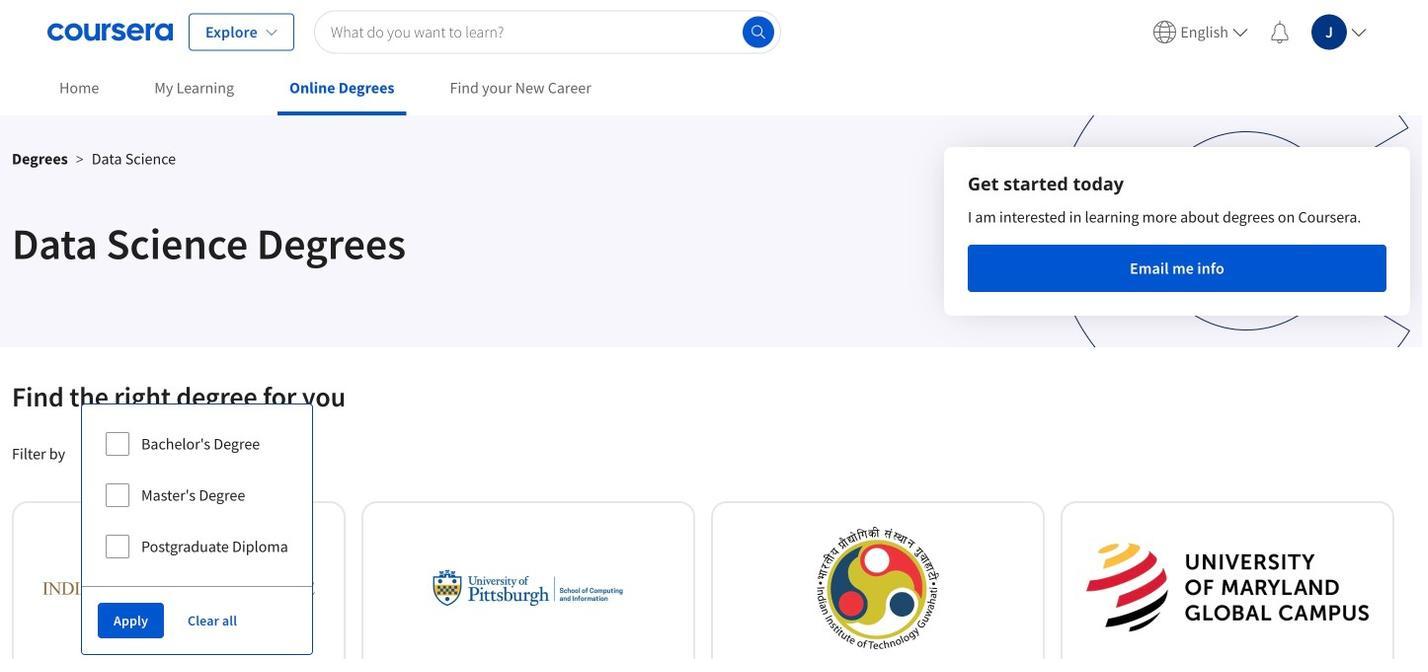 Task type: locate. For each thing, give the bounding box(es) containing it.
actions toolbar
[[82, 587, 312, 655]]

menu
[[1145, 0, 1375, 64]]

menu item
[[1145, 8, 1256, 56]]

coursera image
[[47, 16, 173, 48]]

None search field
[[314, 10, 781, 54]]



Task type: vqa. For each thing, say whether or not it's contained in the screenshot.
8
no



Task type: describe. For each thing, give the bounding box(es) containing it.
options list list box
[[82, 405, 312, 587]]



